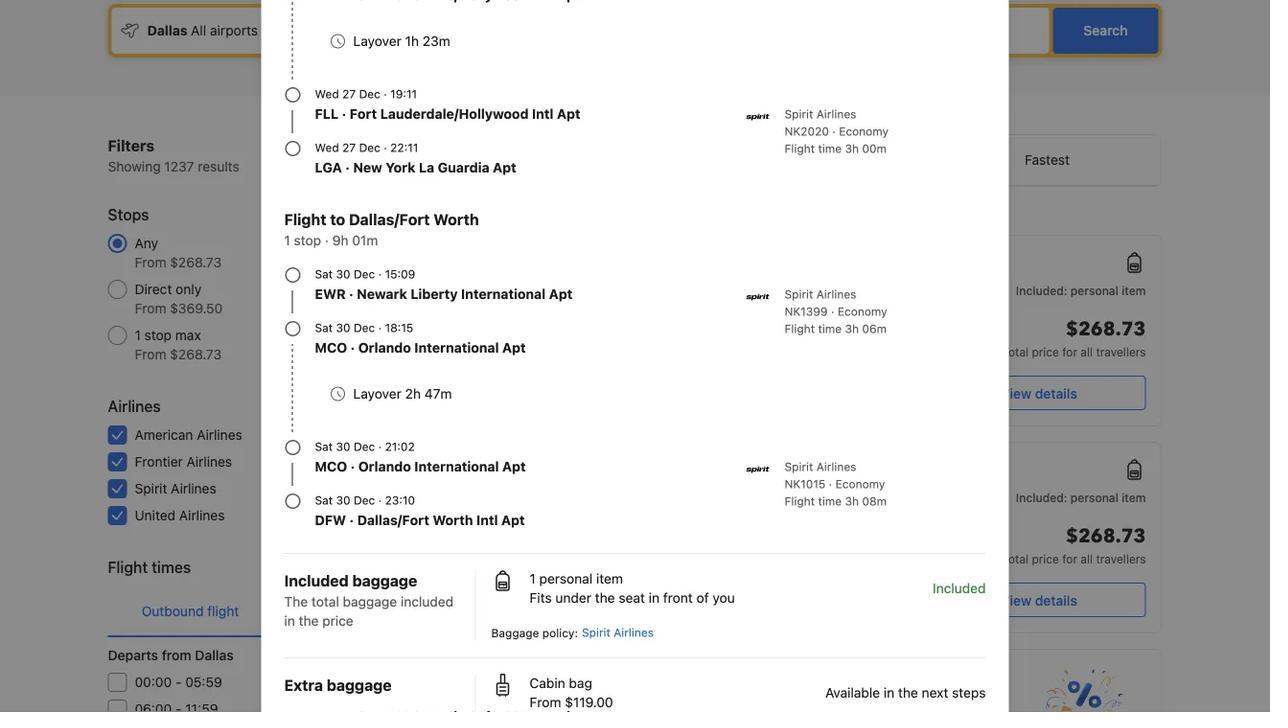 Task type: describe. For each thing, give the bounding box(es) containing it.
07m
[[726, 460, 750, 474]]

27 inside 19:04 lga . 27 dec
[[863, 483, 876, 497]]

baggage
[[491, 627, 539, 640]]

spirit inside spirit airlines nk1015 · economy flight time 3h 08m
[[785, 460, 813, 474]]

steps
[[952, 685, 986, 701]]

guardia
[[438, 160, 490, 175]]

00:00
[[135, 675, 172, 690]]

return flight button
[[273, 587, 438, 637]]

savings
[[572, 668, 613, 682]]

3h for newark liberty international apt
[[845, 322, 859, 336]]

2 vertical spatial spirit airlines
[[492, 602, 564, 616]]

1 personal item fits under the seat in front of you
[[530, 571, 735, 606]]

worth inside flight to dallas/fort worth 1 stop · 9h 01m
[[434, 210, 479, 229]]

0 vertical spatial spirit airlines
[[135, 481, 216, 497]]

time for orlando international apt
[[818, 495, 842, 508]]

are
[[623, 204, 641, 218]]

1152
[[409, 327, 438, 343]]

cabin bag from $119.00
[[530, 676, 613, 711]]

airlines inside spirit airlines nk1399 · economy flight time 3h 06m
[[817, 288, 857, 301]]

layover for layover 2h 47m
[[353, 386, 402, 402]]

all for 1st 'view details' 'button'
[[1081, 345, 1093, 359]]

08m
[[862, 495, 887, 508]]

sat 30 dec · 15:09 ewr · newark liberty international apt
[[315, 268, 573, 302]]

$268.73 total price for all travellers for first 'view details' 'button' from the bottom
[[1002, 524, 1146, 566]]

baggage policy: spirit airlines
[[491, 626, 654, 640]]

flight for fort lauderdale/hollywood intl apt
[[785, 142, 815, 155]]

· inside flight to dallas/fort worth 1 stop · 9h 01m
[[325, 233, 329, 248]]

19:04
[[858, 461, 901, 479]]

sat 30 dec · 23:10 dfw · dallas/fort worth intl apt
[[315, 494, 525, 528]]

spirit airlines nk1399 · economy flight time 3h 06m
[[785, 288, 888, 336]]

unlock
[[492, 691, 544, 709]]

spirit inside spirit airlines nk2020 · economy flight time 3h 00m
[[785, 107, 813, 121]]

1237
[[164, 159, 194, 175]]

layover 1h 23m
[[353, 33, 450, 49]]

$119.00
[[565, 695, 613, 711]]

36
[[421, 454, 438, 470]]

1 vertical spatial only
[[680, 691, 712, 709]]

outbound
[[142, 604, 204, 619]]

427
[[414, 508, 438, 524]]

15:09 inside "15:09 ewr . 30 dec"
[[554, 548, 596, 566]]

view details for 1st 'view details' 'button'
[[1001, 385, 1078, 401]]

dec inside 19:04 lga . 27 dec
[[879, 483, 901, 497]]

included
[[401, 594, 454, 610]]

international for sat 30 dec · 18:15 mco · orlando international apt
[[414, 340, 499, 356]]

search button
[[1053, 8, 1159, 54]]

spirit airlines nk2020 · economy flight time 3h 00m
[[785, 107, 889, 155]]

cabin
[[530, 676, 565, 691]]

airlines up policy:
[[524, 602, 564, 616]]

any from $268.73
[[135, 235, 222, 270]]

fort
[[350, 106, 377, 122]]

international for sat 30 dec · 21:02 mco · orlando international apt
[[414, 459, 499, 475]]

dallas
[[195, 648, 234, 664]]

1 vertical spatial personal
[[1071, 491, 1119, 504]]

188
[[415, 281, 438, 297]]

included baggage the total baggage included in the price
[[284, 572, 454, 629]]

$268.73 inside 1 stop max from $268.73
[[170, 347, 222, 362]]

spirit airlines link
[[582, 626, 654, 640]]

30 for sat 30 dec · 15:09 ewr · newark liberty international apt
[[336, 268, 351, 281]]

sat for sat 30 dec · 21:02 mco · orlando international apt
[[315, 440, 333, 454]]

policy:
[[543, 627, 578, 640]]

wed 27 dec · 19:11 fll · fort lauderdale/hollywood intl apt
[[315, 87, 581, 122]]

2 vertical spatial the
[[898, 685, 918, 701]]

available in the next steps
[[826, 685, 986, 701]]

available
[[826, 685, 880, 701]]

dallas/fort inside sat 30 dec · 23:10 dfw · dallas/fort worth intl apt
[[357, 513, 430, 528]]

dallas/fort inside flight to dallas/fort worth 1 stop · 9h 01m
[[349, 210, 430, 229]]

to
[[330, 210, 345, 229]]

york
[[386, 160, 416, 175]]

dec for sat 30 dec · 15:09 ewr · newark liberty international apt
[[354, 268, 375, 281]]

total
[[312, 594, 339, 610]]

liberty
[[411, 286, 458, 302]]

27 for fort
[[342, 87, 356, 101]]

included for included
[[933, 581, 986, 596]]

frontier
[[135, 454, 183, 470]]

1 vertical spatial lga
[[830, 276, 853, 290]]

spirit up united
[[135, 481, 167, 497]]

economy for newark liberty international apt
[[838, 305, 888, 318]]

· inside spirit airlines nk1399 · economy flight time 3h 06m
[[831, 305, 835, 318]]

00:00 - 05:59
[[135, 675, 222, 690]]

spirit airlines image for orlando international apt
[[746, 458, 769, 481]]

airlines right united
[[179, 508, 225, 524]]

direct only from $369.50
[[135, 281, 223, 316]]

2 vertical spatial in
[[884, 685, 895, 701]]

change
[[538, 204, 578, 218]]

9h inside flight to dallas/fort worth 1 stop · 9h 01m
[[332, 233, 349, 248]]

filters showing 1237 results
[[108, 137, 239, 175]]

orlando for sat 30 dec · 18:15 mco · orlando international apt
[[358, 340, 411, 356]]

9h for 9h 01m
[[707, 548, 721, 561]]

economy for fort lauderdale/hollywood intl apt
[[839, 125, 889, 138]]

1 horizontal spatial dfw
[[554, 276, 580, 290]]

united airlines
[[135, 508, 225, 524]]

new
[[353, 160, 382, 175]]

1 vertical spatial spirit airlines
[[492, 515, 564, 528]]

total for first 'view details' 'button' from the bottom
[[1002, 552, 1029, 566]]

2 view details button from the top
[[932, 583, 1146, 617]]

flight inside flight to dallas/fort worth 1 stop · 9h 01m
[[284, 210, 327, 229]]

airlines down american airlines
[[187, 454, 232, 470]]

spirit right 427
[[492, 515, 521, 528]]

item for 1st 'view details' 'button'
[[1122, 284, 1146, 297]]

1 vertical spatial baggage
[[343, 594, 397, 610]]

spirit up baggage
[[492, 602, 521, 616]]

american airlines
[[135, 427, 242, 443]]

travellers for 1st 'view details' 'button'
[[1096, 345, 1146, 359]]

00m
[[862, 142, 887, 155]]

stop inside flight to dallas/fort worth 1 stop · 9h 01m
[[294, 233, 321, 248]]

departs
[[108, 648, 158, 664]]

2 for from the top
[[1063, 552, 1078, 566]]

only inside direct only from $369.50
[[176, 281, 202, 297]]

departs from dallas
[[108, 648, 234, 664]]

fastest
[[1025, 152, 1070, 168]]

apt inside wed 27 dec · 19:11 fll · fort lauderdale/hollywood intl apt
[[557, 106, 581, 122]]

la
[[419, 160, 435, 175]]

return flight
[[317, 604, 393, 619]]

9h for 9h 07m
[[709, 460, 723, 474]]

fll
[[315, 106, 339, 122]]

1 included: personal item from the top
[[1016, 284, 1146, 297]]

cheapest button
[[705, 135, 933, 185]]

newark
[[357, 286, 407, 302]]

the
[[284, 594, 308, 610]]

under
[[556, 590, 592, 606]]

$268.73 inside any from $268.73
[[170, 255, 222, 270]]

spirit airlines nk1015 · economy flight time 3h 08m
[[785, 460, 887, 508]]

nk2020
[[785, 125, 829, 138]]

fits
[[530, 590, 552, 606]]

spirit inside spirit airlines nk1399 · economy flight time 3h 06m
[[785, 288, 813, 301]]

mco for sat 30 dec · 18:15 mco · orlando international apt
[[315, 340, 347, 356]]

30 for sat 30 dec · 21:02 mco · orlando international apt
[[336, 440, 351, 454]]

view details for first 'view details' 'button' from the bottom
[[1001, 593, 1078, 608]]

492
[[413, 427, 438, 443]]

sat 30 dec · 18:15 mco · orlando international apt
[[315, 321, 526, 356]]

05:59
[[185, 675, 222, 690]]

the inside included baggage the total baggage included in the price
[[299, 613, 319, 629]]

layover 2h 47m
[[353, 386, 452, 402]]

. for 19:04
[[856, 479, 859, 493]]

flight left "times"
[[108, 559, 148, 577]]

30 for sat 30 dec · 23:10 dfw · dallas/fort worth intl apt
[[336, 494, 351, 507]]

15:09 inside sat 30 dec · 15:09 ewr · newark liberty international apt
[[385, 268, 415, 281]]

47m
[[425, 386, 452, 402]]

united
[[135, 508, 176, 524]]

30 inside "15:09 ewr . 30 dec"
[[589, 571, 603, 584]]

flight for orlando international apt
[[785, 495, 815, 508]]

21:02
[[385, 440, 415, 454]]

fastest button
[[933, 135, 1162, 185]]

times
[[152, 559, 191, 577]]

9h 01m
[[707, 548, 747, 561]]



Task type: vqa. For each thing, say whether or not it's contained in the screenshot.
Flights Homepage Image in the left top of the page
no



Task type: locate. For each thing, give the bounding box(es) containing it.
1 vertical spatial tab list
[[108, 587, 438, 639]]

1 included: from the top
[[1016, 284, 1068, 297]]

apt
[[557, 106, 581, 122], [493, 160, 517, 175], [549, 286, 573, 302], [502, 340, 526, 356], [502, 459, 526, 475], [501, 513, 525, 528]]

tab list containing cheapest
[[477, 135, 1162, 187]]

0 vertical spatial view
[[1001, 385, 1032, 401]]

1 inside 1 stop max from $268.73
[[135, 327, 141, 343]]

2 vertical spatial lga
[[830, 483, 853, 497]]

. up under
[[582, 567, 586, 580]]

members-
[[603, 691, 680, 709]]

ewr
[[315, 286, 346, 302], [554, 571, 579, 584]]

from inside direct only from $369.50
[[135, 301, 166, 316]]

0 vertical spatial stop
[[294, 233, 321, 248]]

time inside spirit airlines nk1399 · economy flight time 3h 06m
[[818, 322, 842, 336]]

1 vertical spatial travellers
[[1096, 552, 1146, 566]]

wed for lga
[[315, 141, 339, 154]]

orlando
[[358, 340, 411, 356], [358, 459, 411, 475]]

18:15
[[385, 321, 414, 335]]

15:09 up under
[[554, 548, 596, 566]]

1 $268.73 total price for all travellers from the top
[[1002, 316, 1146, 359]]

total for 1st 'view details' 'button'
[[1002, 345, 1029, 359]]

time inside spirit airlines nk2020 · economy flight time 3h 00m
[[818, 142, 842, 155]]

2 orlando from the top
[[358, 459, 411, 475]]

30 inside sat 30 dec · 21:02 mco · orlando international apt
[[336, 440, 351, 454]]

1 3h from the top
[[845, 142, 859, 155]]

item for first 'view details' 'button' from the bottom
[[1122, 491, 1146, 504]]

0 horizontal spatial included
[[284, 572, 349, 590]]

spirit airlines image left nk1015
[[746, 458, 769, 481]]

intl for worth
[[477, 513, 498, 528]]

dec down 19:04
[[879, 483, 901, 497]]

sat for sat 30 dec · 23:10 dfw · dallas/fort worth intl apt
[[315, 494, 333, 507]]

19:04 lga . 27 dec
[[830, 461, 901, 497]]

dec inside sat 30 dec · 18:15 mco · orlando international apt
[[354, 321, 375, 335]]

orlando down 18:15
[[358, 340, 411, 356]]

1 spirit airlines image from the top
[[746, 105, 769, 128]]

lga left "08m"
[[830, 483, 853, 497]]

dec for sat 30 dec · 23:10 dfw · dallas/fort worth intl apt
[[354, 494, 375, 507]]

2 travellers from the top
[[1096, 552, 1146, 566]]

01m
[[352, 233, 378, 248], [724, 548, 747, 561]]

1 vertical spatial $268.73 total price for all travellers
[[1002, 524, 1146, 566]]

price for 1st 'view details' 'button'
[[1032, 345, 1059, 359]]

from down direct only from $369.50
[[135, 347, 166, 362]]

ewr up under
[[554, 571, 579, 584]]

spirit up nk1399
[[785, 288, 813, 301]]

view
[[1001, 385, 1032, 401], [1001, 593, 1032, 608]]

30 down to
[[336, 268, 351, 281]]

all for first 'view details' 'button' from the bottom
[[1081, 552, 1093, 566]]

spirit airlines image
[[746, 105, 769, 128], [746, 458, 769, 481]]

worth down 36
[[433, 513, 473, 528]]

economy inside spirit airlines nk1015 · economy flight time 3h 08m
[[836, 478, 885, 491]]

2 spirit airlines image from the top
[[746, 458, 769, 481]]

in
[[649, 590, 660, 606], [284, 613, 295, 629], [884, 685, 895, 701]]

30 for sat 30 dec · 18:15 mco · orlando international apt
[[336, 321, 351, 335]]

9h up you
[[707, 548, 721, 561]]

1 vertical spatial mco
[[315, 459, 347, 475]]

international down the 492
[[414, 459, 499, 475]]

flight times
[[108, 559, 191, 577]]

intl
[[532, 106, 554, 122], [477, 513, 498, 528]]

genius image
[[492, 665, 540, 685], [492, 665, 540, 685], [1039, 669, 1123, 712]]

0 vertical spatial dfw
[[554, 276, 580, 290]]

apt inside sat 30 dec · 23:10 dfw · dallas/fort worth intl apt
[[501, 513, 525, 528]]

30 up under
[[589, 571, 603, 584]]

sat for sat 30 dec · 18:15 mco · orlando international apt
[[315, 321, 333, 335]]

baggage right total
[[343, 594, 397, 610]]

flight right return
[[362, 604, 393, 619]]

27 up new
[[342, 141, 356, 154]]

2 mco from the top
[[315, 459, 347, 475]]

3h inside spirit airlines nk1015 · economy flight time 3h 08m
[[845, 495, 859, 508]]

1 vertical spatial view
[[1001, 593, 1032, 608]]

international up 47m
[[414, 340, 499, 356]]

sat inside sat 30 dec · 15:09 ewr · newark liberty international apt
[[315, 268, 333, 281]]

in down the
[[284, 613, 295, 629]]

· inside spirit airlines nk2020 · economy flight time 3h 00m
[[833, 125, 836, 138]]

1 for from the top
[[1063, 345, 1078, 359]]

0 horizontal spatial the
[[299, 613, 319, 629]]

0 vertical spatial included:
[[1016, 284, 1068, 297]]

only left deals
[[680, 691, 712, 709]]

from
[[162, 648, 192, 664]]

wed for fll
[[315, 87, 339, 101]]

extra
[[284, 676, 323, 695]]

1 vertical spatial all
[[1081, 552, 1093, 566]]

dallas/fort
[[349, 210, 430, 229], [357, 513, 430, 528]]

4 sat from the top
[[315, 494, 333, 507]]

-
[[175, 675, 182, 690]]

from down direct on the left
[[135, 301, 166, 316]]

spirit airlines
[[135, 481, 216, 497], [492, 515, 564, 528], [492, 602, 564, 616]]

ewr left newark
[[315, 286, 346, 302]]

details for 1st 'view details' 'button'
[[1035, 385, 1078, 401]]

1 wed from the top
[[315, 87, 339, 101]]

spirit right policy:
[[582, 626, 611, 640]]

airlines up nk2020
[[817, 107, 857, 121]]

frontier airlines
[[135, 454, 232, 470]]

spirit airlines image left nk2020
[[746, 105, 769, 128]]

flight up dallas on the left bottom of the page
[[207, 604, 239, 619]]

dec up fort
[[359, 87, 381, 101]]

dec inside sat 30 dec · 21:02 mco · orlando international apt
[[354, 440, 375, 454]]

dec inside sat 30 dec · 15:09 ewr · newark liberty international apt
[[354, 268, 375, 281]]

item
[[1122, 284, 1146, 297], [1122, 491, 1146, 504], [596, 571, 623, 587]]

results
[[198, 159, 239, 175]]

0 vertical spatial international
[[461, 286, 546, 302]]

mco inside sat 30 dec · 21:02 mco · orlando international apt
[[315, 459, 347, 475]]

1 horizontal spatial 23:10
[[859, 548, 901, 566]]

genius
[[548, 691, 599, 709]]

filters
[[108, 137, 155, 155]]

1 vertical spatial in
[[284, 613, 295, 629]]

. inside "15:09 ewr . 30 dec"
[[582, 567, 586, 580]]

airlines inside spirit airlines nk2020 · economy flight time 3h 00m
[[817, 107, 857, 121]]

worth
[[434, 210, 479, 229], [433, 513, 473, 528]]

0 vertical spatial the
[[595, 590, 615, 606]]

0 horizontal spatial ewr
[[315, 286, 346, 302]]

dallas/fort down sat 30 dec · 21:02 mco · orlando international apt
[[357, 513, 430, 528]]

outbound flight
[[142, 604, 239, 619]]

spirit
[[785, 107, 813, 121], [785, 288, 813, 301], [785, 460, 813, 474], [135, 481, 167, 497], [492, 515, 521, 528], [492, 602, 521, 616], [582, 626, 611, 640]]

0 vertical spatial layover
[[353, 33, 402, 49]]

intl inside sat 30 dec · 23:10 dfw · dallas/fort worth intl apt
[[477, 513, 498, 528]]

2 3h from the top
[[845, 322, 859, 336]]

item inside 1 personal item fits under the seat in front of you
[[596, 571, 623, 587]]

3 3h from the top
[[845, 495, 859, 508]]

dec
[[359, 87, 381, 101], [359, 141, 381, 154], [354, 268, 375, 281], [354, 321, 375, 335], [354, 440, 375, 454], [879, 483, 901, 497], [354, 494, 375, 507], [607, 571, 628, 584]]

0 vertical spatial details
[[1035, 385, 1078, 401]]

airlines up nk1399
[[817, 288, 857, 301]]

flight for outbound flight
[[207, 604, 239, 619]]

trip savings
[[548, 668, 613, 682]]

included:
[[1016, 284, 1068, 297], [1016, 491, 1068, 504]]

from down the any on the top of page
[[135, 255, 166, 270]]

3h left "08m"
[[845, 495, 859, 508]]

1 vertical spatial ewr
[[554, 571, 579, 584]]

lga inside 19:04 lga . 27 dec
[[830, 483, 853, 497]]

0 horizontal spatial intl
[[477, 513, 498, 528]]

airlines inside spirit airlines nk1015 · economy flight time 3h 08m
[[817, 460, 857, 474]]

wed inside wed 27 dec · 19:11 fll · fort lauderdale/hollywood intl apt
[[315, 87, 339, 101]]

flight for return flight
[[362, 604, 393, 619]]

in right 'seat'
[[649, 590, 660, 606]]

international inside sat 30 dec · 15:09 ewr · newark liberty international apt
[[461, 286, 546, 302]]

2h
[[405, 386, 421, 402]]

included: for 1st 'view details' 'button'
[[1016, 284, 1068, 297]]

1
[[284, 233, 290, 248], [135, 327, 141, 343], [530, 571, 536, 587]]

01m up you
[[724, 548, 747, 561]]

30
[[336, 268, 351, 281], [336, 321, 351, 335], [336, 440, 351, 454], [336, 494, 351, 507], [589, 571, 603, 584]]

dec inside wed 27 dec · 19:11 fll · fort lauderdale/hollywood intl apt
[[359, 87, 381, 101]]

prices
[[476, 204, 510, 218]]

travellers for first 'view details' 'button' from the bottom
[[1096, 552, 1146, 566]]

1 vertical spatial international
[[414, 340, 499, 356]]

2 vertical spatial economy
[[836, 478, 885, 491]]

apt inside sat 30 dec · 15:09 ewr · newark liberty international apt
[[549, 286, 573, 302]]

1 horizontal spatial .
[[856, 479, 859, 493]]

economy inside spirit airlines nk1399 · economy flight time 3h 06m
[[838, 305, 888, 318]]

23:10 up 427
[[385, 494, 415, 507]]

flight inside spirit airlines nk1015 · economy flight time 3h 08m
[[785, 495, 815, 508]]

time for newark liberty international apt
[[818, 322, 842, 336]]

30 left 18:15
[[336, 321, 351, 335]]

dfw inside sat 30 dec · 23:10 dfw · dallas/fort worth intl apt
[[315, 513, 346, 528]]

stops
[[108, 206, 149, 224]]

15:09 ewr . 30 dec
[[554, 548, 628, 584]]

30 left 21:02 at left
[[336, 440, 351, 454]]

if
[[582, 204, 589, 218]]

trip
[[548, 668, 569, 682]]

2 vertical spatial 27
[[863, 483, 876, 497]]

0 vertical spatial $268.73 total price for all travellers
[[1002, 316, 1146, 359]]

ewr inside "15:09 ewr . 30 dec"
[[554, 571, 579, 584]]

1 horizontal spatial tab list
[[477, 135, 1162, 187]]

cheapest
[[790, 152, 849, 168]]

flight down nk2020
[[785, 142, 815, 155]]

0 vertical spatial spirit airlines image
[[746, 105, 769, 128]]

2 vertical spatial price
[[322, 613, 354, 629]]

airlines up 'american'
[[108, 397, 161, 416]]

. for 15:09
[[582, 567, 586, 580]]

any
[[135, 235, 158, 251]]

spirit up nk2020
[[785, 107, 813, 121]]

mco inside sat 30 dec · 18:15 mco · orlando international apt
[[315, 340, 347, 356]]

dec inside wed 27 dec · 22:11 lga · new york la guardia apt
[[359, 141, 381, 154]]

2 $268.73 total price for all travellers from the top
[[1002, 524, 1146, 566]]

01m inside flight to dallas/fort worth 1 stop · 9h 01m
[[352, 233, 378, 248]]

details
[[1035, 385, 1078, 401], [1035, 593, 1078, 608]]

27 up fort
[[342, 87, 356, 101]]

0 vertical spatial lga
[[315, 160, 342, 175]]

airlines up "15:09 ewr . 30 dec"
[[524, 515, 564, 528]]

2 included: personal item from the top
[[1016, 491, 1146, 504]]

0 vertical spatial worth
[[434, 210, 479, 229]]

0 vertical spatial baggage
[[352, 572, 417, 590]]

30 inside sat 30 dec · 23:10 dfw · dallas/fort worth intl apt
[[336, 494, 351, 507]]

details for first 'view details' 'button' from the bottom
[[1035, 593, 1078, 608]]

stop inside 1 stop max from $268.73
[[144, 327, 172, 343]]

next
[[922, 685, 949, 701]]

3h left 00m
[[845, 142, 859, 155]]

intl inside wed 27 dec · 19:11 fll · fort lauderdale/hollywood intl apt
[[532, 106, 554, 122]]

2 flight from the left
[[362, 604, 393, 619]]

dec left 21:02 at left
[[354, 440, 375, 454]]

0 vertical spatial 3h
[[845, 142, 859, 155]]

0 vertical spatial travellers
[[1096, 345, 1146, 359]]

of
[[697, 590, 709, 606]]

nk1399
[[785, 305, 828, 318]]

front
[[663, 590, 693, 606]]

1 horizontal spatial ewr
[[554, 571, 579, 584]]

flight
[[207, 604, 239, 619], [362, 604, 393, 619]]

0 vertical spatial 01m
[[352, 233, 378, 248]]

included inside included baggage the total baggage included in the price
[[284, 572, 349, 590]]

view details button
[[932, 376, 1146, 410], [932, 583, 1146, 617]]

lga inside wed 27 dec · 22:11 lga · new york la guardia apt
[[315, 160, 342, 175]]

orlando down 21:02 at left
[[358, 459, 411, 475]]

· inside spirit airlines nk1015 · economy flight time 3h 08m
[[829, 478, 833, 491]]

sat inside sat 30 dec · 23:10 dfw · dallas/fort worth intl apt
[[315, 494, 333, 507]]

spirit up nk1015
[[785, 460, 813, 474]]

0 vertical spatial included: personal item
[[1016, 284, 1146, 297]]

spirit airlines image
[[746, 286, 769, 309]]

wed inside wed 27 dec · 22:11 lga · new york la guardia apt
[[315, 141, 339, 154]]

tab list for prices may change if there are
[[477, 135, 1162, 187]]

in inside included baggage the total baggage included in the price
[[284, 613, 295, 629]]

spirit inside baggage policy: spirit airlines
[[582, 626, 611, 640]]

apt inside sat 30 dec · 21:02 mco · orlando international apt
[[502, 459, 526, 475]]

personal inside 1 personal item fits under the seat in front of you
[[539, 571, 593, 587]]

1 vertical spatial price
[[1032, 552, 1059, 566]]

0 vertical spatial item
[[1122, 284, 1146, 297]]

27 for new
[[342, 141, 356, 154]]

30 inside sat 30 dec · 15:09 ewr · newark liberty international apt
[[336, 268, 351, 281]]

deals
[[715, 691, 755, 709]]

0 horizontal spatial 01m
[[352, 233, 378, 248]]

2 included: from the top
[[1016, 491, 1068, 504]]

0 vertical spatial wed
[[315, 87, 339, 101]]

2 horizontal spatial the
[[898, 685, 918, 701]]

outbound flight button
[[108, 587, 273, 637]]

0 vertical spatial price
[[1032, 345, 1059, 359]]

flight to dallas/fort worth 1 stop · 9h 01m
[[284, 210, 479, 248]]

lauderdale/hollywood
[[380, 106, 529, 122]]

1 horizontal spatial 1
[[284, 233, 290, 248]]

spirit airlines up united airlines
[[135, 481, 216, 497]]

worth inside sat 30 dec · 23:10 dfw · dallas/fort worth intl apt
[[433, 513, 473, 528]]

9h down to
[[332, 233, 349, 248]]

american
[[135, 427, 193, 443]]

lga
[[315, 160, 342, 175], [830, 276, 853, 290], [830, 483, 853, 497]]

1 vertical spatial the
[[299, 613, 319, 629]]

0 horizontal spatial dfw
[[315, 513, 346, 528]]

1 vertical spatial economy
[[838, 305, 888, 318]]

international inside sat 30 dec · 21:02 mco · orlando international apt
[[414, 459, 499, 475]]

0 horizontal spatial 23:10
[[385, 494, 415, 507]]

tab list
[[477, 135, 1162, 187], [108, 587, 438, 639]]

1 details from the top
[[1035, 385, 1078, 401]]

included for included baggage the total baggage included in the price
[[284, 572, 349, 590]]

1 inside flight to dallas/fort worth 1 stop · 9h 01m
[[284, 233, 290, 248]]

wed down fll at the left of the page
[[315, 141, 339, 154]]

layover left the 2h
[[353, 386, 402, 402]]

intl right 427
[[477, 513, 498, 528]]

1 vertical spatial view details
[[1001, 593, 1078, 608]]

1 vertical spatial stop
[[144, 327, 172, 343]]

2 vertical spatial international
[[414, 459, 499, 475]]

3h inside spirit airlines nk1399 · economy flight time 3h 06m
[[845, 322, 859, 336]]

sat inside sat 30 dec · 18:15 mco · orlando international apt
[[315, 321, 333, 335]]

$268.73 total price for all travellers for 1st 'view details' 'button'
[[1002, 316, 1146, 359]]

from
[[135, 255, 166, 270], [135, 301, 166, 316], [135, 347, 166, 362], [530, 695, 561, 711]]

27 inside wed 27 dec · 22:11 lga · new york la guardia apt
[[342, 141, 356, 154]]

economy up 06m
[[838, 305, 888, 318]]

2 total from the top
[[1002, 552, 1029, 566]]

1 vertical spatial view details button
[[932, 583, 1146, 617]]

3 sat from the top
[[315, 440, 333, 454]]

1 vertical spatial total
[[1002, 552, 1029, 566]]

the down the
[[299, 613, 319, 629]]

intl for lauderdale/hollywood
[[532, 106, 554, 122]]

only up the '$369.50'
[[176, 281, 202, 297]]

layover left 1h in the left of the page
[[353, 33, 402, 49]]

2 details from the top
[[1035, 593, 1078, 608]]

airlines inside baggage policy: spirit airlines
[[614, 626, 654, 640]]

0 horizontal spatial flight
[[207, 604, 239, 619]]

1 mco from the top
[[315, 340, 347, 356]]

from down cabin
[[530, 695, 561, 711]]

2 vertical spatial baggage
[[327, 676, 392, 695]]

1 view details from the top
[[1001, 385, 1078, 401]]

the left 'seat'
[[595, 590, 615, 606]]

the inside 1 personal item fits under the seat in front of you
[[595, 590, 615, 606]]

airlines up the frontier airlines
[[197, 427, 242, 443]]

0 horizontal spatial 1
[[135, 327, 141, 343]]

1 sat from the top
[[315, 268, 333, 281]]

time down nk1399
[[818, 322, 842, 336]]

mco for sat 30 dec · 21:02 mco · orlando international apt
[[315, 459, 347, 475]]

view for first 'view details' 'button' from the bottom
[[1001, 593, 1032, 608]]

dfw
[[554, 276, 580, 290], [315, 513, 346, 528]]

the
[[595, 590, 615, 606], [299, 613, 319, 629], [898, 685, 918, 701]]

wed up fll at the left of the page
[[315, 87, 339, 101]]

1 all from the top
[[1081, 345, 1093, 359]]

1 travellers from the top
[[1096, 345, 1146, 359]]

2 view details from the top
[[1001, 593, 1078, 608]]

price for first 'view details' 'button' from the bottom
[[1032, 552, 1059, 566]]

1 vertical spatial 01m
[[724, 548, 747, 561]]

price inside included baggage the total baggage included in the price
[[322, 613, 354, 629]]

1 vertical spatial dfw
[[315, 513, 346, 528]]

sat inside sat 30 dec · 21:02 mco · orlando international apt
[[315, 440, 333, 454]]

baggage for extra
[[327, 676, 392, 695]]

lga left new
[[315, 160, 342, 175]]

the left next
[[898, 685, 918, 701]]

dallas/fort right to
[[349, 210, 430, 229]]

return
[[317, 604, 358, 619]]

dec up 'seat'
[[607, 571, 628, 584]]

1 horizontal spatial 15:09
[[554, 548, 596, 566]]

2 wed from the top
[[315, 141, 339, 154]]

. inside 19:04 lga . 27 dec
[[856, 479, 859, 493]]

3h for fort lauderdale/hollywood intl apt
[[845, 142, 859, 155]]

0 vertical spatial ewr
[[315, 286, 346, 302]]

spirit airlines up "15:09 ewr . 30 dec"
[[492, 515, 564, 528]]

flight down nk1399
[[785, 322, 815, 336]]

1 time from the top
[[818, 142, 842, 155]]

1 vertical spatial 1
[[135, 327, 141, 343]]

1 view details button from the top
[[932, 376, 1146, 410]]

lga right spirit airlines image
[[830, 276, 853, 290]]

1 vertical spatial layover
[[353, 386, 402, 402]]

1 vertical spatial 23:10
[[859, 548, 901, 566]]

1 horizontal spatial the
[[595, 590, 615, 606]]

0 vertical spatial 9h
[[332, 233, 349, 248]]

1 vertical spatial time
[[818, 322, 842, 336]]

2 sat from the top
[[315, 321, 333, 335]]

economy up "08m"
[[836, 478, 885, 491]]

2 vertical spatial personal
[[539, 571, 593, 587]]

23:10 down "08m"
[[859, 548, 901, 566]]

1 orlando from the top
[[358, 340, 411, 356]]

orlando inside sat 30 dec · 18:15 mco · orlando international apt
[[358, 340, 411, 356]]

flight left to
[[284, 210, 327, 229]]

layover
[[353, 33, 402, 49], [353, 386, 402, 402]]

1 horizontal spatial flight
[[362, 604, 393, 619]]

wed 27 dec · 22:11 lga · new york la guardia apt
[[315, 141, 517, 175]]

1 flight from the left
[[207, 604, 239, 619]]

time inside spirit airlines nk1015 · economy flight time 3h 08m
[[818, 495, 842, 508]]

0 vertical spatial 27
[[342, 87, 356, 101]]

apt inside sat 30 dec · 18:15 mco · orlando international apt
[[502, 340, 526, 356]]

2 view from the top
[[1001, 593, 1032, 608]]

dfw up total
[[315, 513, 346, 528]]

orlando inside sat 30 dec · 21:02 mco · orlando international apt
[[358, 459, 411, 475]]

19:11
[[390, 87, 417, 101]]

apt inside wed 27 dec · 22:11 lga · new york la guardia apt
[[493, 160, 517, 175]]

included: for first 'view details' 'button' from the bottom
[[1016, 491, 1068, 504]]

. down 19:04
[[856, 479, 859, 493]]

dec left 18:15
[[354, 321, 375, 335]]

0 vertical spatial .
[[856, 479, 859, 493]]

you
[[713, 590, 735, 606]]

0 horizontal spatial stop
[[144, 327, 172, 343]]

dfw down prices may change if there are at top
[[554, 276, 580, 290]]

dec up newark
[[354, 268, 375, 281]]

dec for wed 27 dec · 19:11 fll · fort lauderdale/hollywood intl apt
[[359, 87, 381, 101]]

view for 1st 'view details' 'button'
[[1001, 385, 1032, 401]]

dec inside "15:09 ewr . 30 dec"
[[607, 571, 628, 584]]

0 vertical spatial personal
[[1071, 284, 1119, 297]]

from inside any from $268.73
[[135, 255, 166, 270]]

1 stop max from $268.73
[[135, 327, 222, 362]]

flight for newark liberty international apt
[[785, 322, 815, 336]]

1 horizontal spatial only
[[680, 691, 712, 709]]

01m up newark
[[352, 233, 378, 248]]

1 for 1 stop max from $268.73
[[135, 327, 141, 343]]

9h 07m
[[709, 460, 750, 474]]

1 horizontal spatial 01m
[[724, 548, 747, 561]]

30 down sat 30 dec · 21:02 mco · orlando international apt
[[336, 494, 351, 507]]

bag
[[569, 676, 592, 691]]

0 vertical spatial mco
[[315, 340, 347, 356]]

flight inside spirit airlines nk1399 · economy flight time 3h 06m
[[785, 322, 815, 336]]

2 layover from the top
[[353, 386, 402, 402]]

airlines down the frontier airlines
[[171, 481, 216, 497]]

0 vertical spatial time
[[818, 142, 842, 155]]

sat for sat 30 dec · 15:09 ewr · newark liberty international apt
[[315, 268, 333, 281]]

international inside sat 30 dec · 18:15 mco · orlando international apt
[[414, 340, 499, 356]]

economy inside spirit airlines nk2020 · economy flight time 3h 00m
[[839, 125, 889, 138]]

0 vertical spatial dallas/fort
[[349, 210, 430, 229]]

15:09
[[385, 268, 415, 281], [554, 548, 596, 566]]

2 vertical spatial 3h
[[845, 495, 859, 508]]

baggage for included
[[352, 572, 417, 590]]

in right 'available'
[[884, 685, 895, 701]]

dec up new
[[359, 141, 381, 154]]

$268.73 total price for all travellers
[[1002, 316, 1146, 359], [1002, 524, 1146, 566]]

search
[[1084, 23, 1128, 38]]

airlines up nk1015
[[817, 460, 857, 474]]

dec inside sat 30 dec · 23:10 dfw · dallas/fort worth intl apt
[[354, 494, 375, 507]]

ewr inside sat 30 dec · 15:09 ewr · newark liberty international apt
[[315, 286, 346, 302]]

tab list containing outbound flight
[[108, 587, 438, 639]]

economy up 00m
[[839, 125, 889, 138]]

economy for orlando international apt
[[836, 478, 885, 491]]

0 vertical spatial orlando
[[358, 340, 411, 356]]

23:10 inside sat 30 dec · 23:10 dfw · dallas/fort worth intl apt
[[385, 494, 415, 507]]

dec for wed 27 dec · 22:11 lga · new york la guardia apt
[[359, 141, 381, 154]]

1 view from the top
[[1001, 385, 1032, 401]]

1 vertical spatial dallas/fort
[[357, 513, 430, 528]]

0 vertical spatial intl
[[532, 106, 554, 122]]

27 inside wed 27 dec · 19:11 fll · fort lauderdale/hollywood intl apt
[[342, 87, 356, 101]]

1 horizontal spatial intl
[[532, 106, 554, 122]]

layover for layover 1h 23m
[[353, 33, 402, 49]]

9h left 07m
[[709, 460, 723, 474]]

22:11
[[390, 141, 418, 154]]

intl right lauderdale/hollywood on the left top
[[532, 106, 554, 122]]

dec for sat 30 dec · 18:15 mco · orlando international apt
[[354, 321, 375, 335]]

0 vertical spatial tab list
[[477, 135, 1162, 187]]

3h inside spirit airlines nk2020 · economy flight time 3h 00m
[[845, 142, 859, 155]]

1 vertical spatial 15:09
[[554, 548, 596, 566]]

flight down nk1015
[[785, 495, 815, 508]]

baggage up return flight
[[352, 572, 417, 590]]

baggage right extra
[[327, 676, 392, 695]]

airlines down 'seat'
[[614, 626, 654, 640]]

.
[[856, 479, 859, 493], [582, 567, 586, 580]]

27 down 19:04
[[863, 483, 876, 497]]

0 vertical spatial all
[[1081, 345, 1093, 359]]

2 time from the top
[[818, 322, 842, 336]]

direct
[[135, 281, 172, 297]]

worth down guardia
[[434, 210, 479, 229]]

in inside 1 personal item fits under the seat in front of you
[[649, 590, 660, 606]]

15:09 up newark
[[385, 268, 415, 281]]

2 vertical spatial item
[[596, 571, 623, 587]]

0 vertical spatial 1
[[284, 233, 290, 248]]

time for fort lauderdale/hollywood intl apt
[[818, 142, 842, 155]]

1 horizontal spatial included
[[933, 581, 986, 596]]

nk1015
[[785, 478, 826, 491]]

0 horizontal spatial tab list
[[108, 587, 438, 639]]

1 vertical spatial spirit airlines image
[[746, 458, 769, 481]]

2 all from the top
[[1081, 552, 1093, 566]]

from inside 1 stop max from $268.73
[[135, 347, 166, 362]]

there
[[592, 204, 620, 218]]

0 vertical spatial only
[[176, 281, 202, 297]]

0 vertical spatial total
[[1002, 345, 1029, 359]]

airlines
[[817, 107, 857, 121], [817, 288, 857, 301], [108, 397, 161, 416], [197, 427, 242, 443], [187, 454, 232, 470], [817, 460, 857, 474], [171, 481, 216, 497], [179, 508, 225, 524], [524, 515, 564, 528], [524, 602, 564, 616], [614, 626, 654, 640]]

from inside cabin bag from $119.00
[[530, 695, 561, 711]]

flight inside spirit airlines nk2020 · economy flight time 3h 00m
[[785, 142, 815, 155]]

3h left 06m
[[845, 322, 859, 336]]

1 total from the top
[[1002, 345, 1029, 359]]

1 vertical spatial item
[[1122, 491, 1146, 504]]

3 time from the top
[[818, 495, 842, 508]]

dec for sat 30 dec · 21:02 mco · orlando international apt
[[354, 440, 375, 454]]

spirit airlines image for fort lauderdale/hollywood intl apt
[[746, 105, 769, 128]]

1 for 1 personal item fits under the seat in front of you
[[530, 571, 536, 587]]

may
[[513, 204, 535, 218]]

tab list for departs from dallas
[[108, 587, 438, 639]]

time
[[818, 142, 842, 155], [818, 322, 842, 336], [818, 495, 842, 508]]

2 vertical spatial 1
[[530, 571, 536, 587]]

2 vertical spatial time
[[818, 495, 842, 508]]

spirit airlines up baggage
[[492, 602, 564, 616]]

3h for orlando international apt
[[845, 495, 859, 508]]

orlando for sat 30 dec · 21:02 mco · orlando international apt
[[358, 459, 411, 475]]

30 inside sat 30 dec · 18:15 mco · orlando international apt
[[336, 321, 351, 335]]

1 layover from the top
[[353, 33, 402, 49]]

1 inside 1 personal item fits under the seat in front of you
[[530, 571, 536, 587]]

international right the liberty
[[461, 286, 546, 302]]



